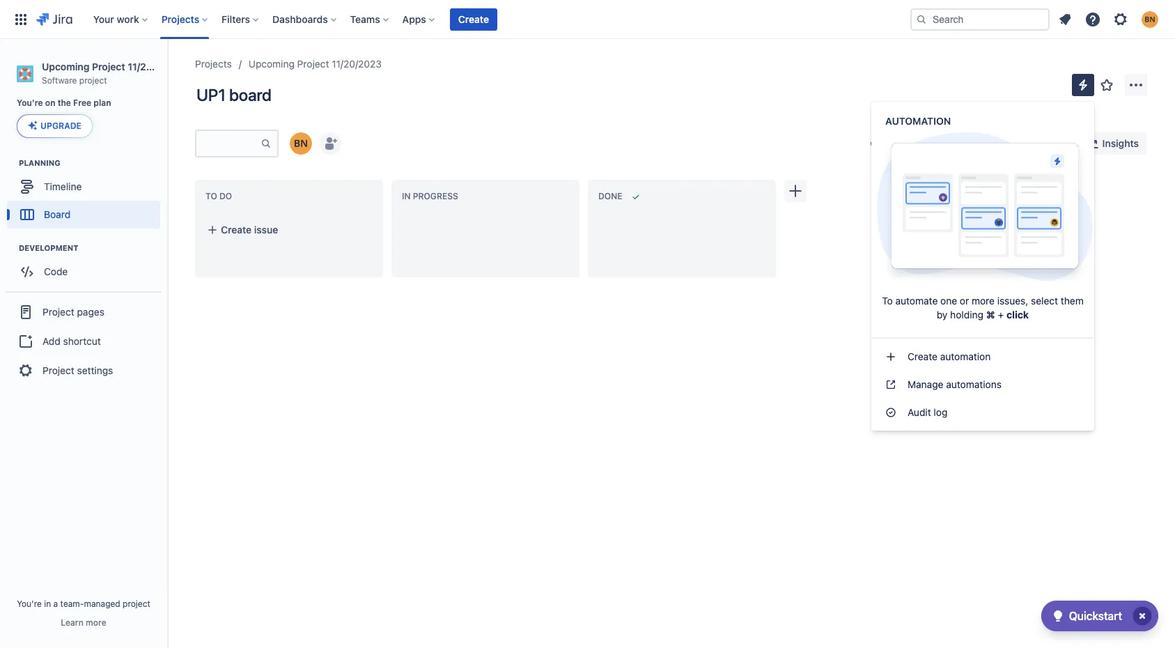 Task type: locate. For each thing, give the bounding box(es) containing it.
create inside group
[[908, 351, 938, 362]]

you're left on
[[17, 98, 43, 108]]

0 horizontal spatial by
[[900, 139, 910, 148]]

filters button
[[218, 8, 264, 30]]

create right apps dropdown button
[[459, 13, 489, 25]]

upcoming inside upcoming project 11/20/2023 software project
[[42, 61, 90, 72]]

project right managed
[[123, 599, 150, 609]]

more down managed
[[86, 618, 106, 628]]

0 horizontal spatial work
[[117, 13, 139, 25]]

create
[[459, 13, 489, 25], [221, 224, 252, 236], [908, 351, 938, 362]]

more image
[[1128, 77, 1145, 93]]

issue
[[254, 224, 278, 236]]

settings
[[77, 364, 113, 376]]

jira image
[[36, 11, 72, 28], [36, 11, 72, 28]]

1 vertical spatial project
[[123, 599, 150, 609]]

project
[[79, 75, 107, 86], [123, 599, 150, 609]]

create for create issue
[[221, 224, 252, 236]]

0 vertical spatial project
[[79, 75, 107, 86]]

ben nelson image
[[290, 132, 312, 155]]

to do
[[206, 191, 232, 202]]

1 horizontal spatial group
[[872, 337, 1095, 431]]

work
[[117, 13, 139, 25], [1041, 137, 1063, 149]]

by down the one at the top of page
[[937, 309, 948, 321]]

projects up up1
[[195, 58, 232, 70]]

select
[[1032, 295, 1059, 307]]

apps button
[[398, 8, 440, 30]]

more inside button
[[86, 618, 106, 628]]

1 horizontal spatial to
[[883, 295, 893, 307]]

board
[[44, 208, 71, 220]]

0 horizontal spatial 11/20/2023
[[128, 61, 180, 72]]

add shortcut button
[[6, 328, 162, 356]]

Search field
[[911, 8, 1050, 30]]

1 vertical spatial by
[[937, 309, 948, 321]]

0 vertical spatial you're
[[17, 98, 43, 108]]

group
[[6, 292, 162, 391], [872, 337, 1095, 431]]

work inside import work link
[[1041, 137, 1063, 149]]

projects
[[162, 13, 199, 25], [195, 58, 232, 70]]

search image
[[917, 14, 928, 25]]

done
[[599, 191, 623, 202]]

projects link
[[195, 56, 232, 72]]

work right import at top right
[[1041, 137, 1063, 149]]

you're
[[17, 98, 43, 108], [17, 599, 42, 609]]

create left issue
[[221, 224, 252, 236]]

software
[[42, 75, 77, 86]]

0 vertical spatial projects
[[162, 13, 199, 25]]

automations menu button icon image
[[1076, 76, 1092, 93]]

11/20/2023
[[332, 58, 382, 70], [128, 61, 180, 72]]

teams button
[[346, 8, 394, 30]]

1 you're from the top
[[17, 98, 43, 108]]

progress
[[413, 191, 459, 202]]

11/20/2023 down teams
[[332, 58, 382, 70]]

upcoming up software
[[42, 61, 90, 72]]

group containing create automation
[[872, 337, 1095, 431]]

you're on the free plan
[[17, 98, 111, 108]]

by
[[900, 139, 910, 148], [937, 309, 948, 321]]

banner
[[0, 0, 1176, 39]]

1 horizontal spatial work
[[1041, 137, 1063, 149]]

0 horizontal spatial group
[[6, 292, 162, 391]]

11/20/2023 down projects popup button
[[128, 61, 180, 72]]

audit log link
[[872, 399, 1095, 427]]

code
[[44, 266, 68, 277]]

import work link
[[980, 132, 1072, 155]]

0 vertical spatial to
[[206, 191, 217, 202]]

work inside your work dropdown button
[[117, 13, 139, 25]]

upcoming
[[249, 58, 295, 70], [42, 61, 90, 72]]

your work button
[[89, 8, 153, 30]]

project up plan
[[79, 75, 107, 86]]

filters
[[222, 13, 250, 25]]

upgrade
[[40, 121, 81, 131]]

by right group
[[900, 139, 910, 148]]

⌘
[[987, 309, 996, 321]]

2 horizontal spatial create
[[908, 351, 938, 362]]

1 horizontal spatial create
[[459, 13, 489, 25]]

project settings
[[43, 364, 113, 376]]

team-
[[60, 599, 84, 609]]

0 vertical spatial create
[[459, 13, 489, 25]]

insights button
[[1075, 132, 1148, 155]]

1 vertical spatial you're
[[17, 599, 42, 609]]

create button
[[450, 8, 498, 30]]

1 horizontal spatial project
[[123, 599, 150, 609]]

to for to automate one or more issues, select them by holding
[[883, 295, 893, 307]]

automate
[[896, 295, 938, 307]]

your work
[[93, 13, 139, 25]]

1 vertical spatial create
[[221, 224, 252, 236]]

more up ⌘
[[972, 295, 995, 307]]

1 horizontal spatial upcoming
[[249, 58, 295, 70]]

1 vertical spatial projects
[[195, 58, 232, 70]]

manage automations
[[908, 378, 1002, 390]]

0 horizontal spatial to
[[206, 191, 217, 202]]

to
[[206, 191, 217, 202], [883, 295, 893, 307]]

more
[[972, 295, 995, 307], [86, 618, 106, 628]]

project
[[297, 58, 329, 70], [92, 61, 125, 72], [43, 306, 74, 318], [43, 364, 74, 376]]

upcoming project 11/20/2023 link
[[249, 56, 382, 72]]

1 vertical spatial to
[[883, 295, 893, 307]]

upcoming for upcoming project 11/20/2023
[[249, 58, 295, 70]]

11/20/2023 for upcoming project 11/20/2023 software project
[[128, 61, 180, 72]]

dashboards
[[273, 13, 328, 25]]

0 vertical spatial more
[[972, 295, 995, 307]]

click
[[1007, 309, 1030, 321]]

upgrade button
[[17, 115, 92, 138]]

to inside to automate one or more issues, select them by holding
[[883, 295, 893, 307]]

projects inside popup button
[[162, 13, 199, 25]]

0 vertical spatial by
[[900, 139, 910, 148]]

11/20/2023 for upcoming project 11/20/2023
[[332, 58, 382, 70]]

teams
[[350, 13, 380, 25]]

issues,
[[998, 295, 1029, 307]]

1 horizontal spatial by
[[937, 309, 948, 321]]

up1
[[197, 85, 226, 105]]

you're in a team-managed project
[[17, 599, 150, 609]]

0 horizontal spatial create
[[221, 224, 252, 236]]

project up the add
[[43, 306, 74, 318]]

0 horizontal spatial project
[[79, 75, 107, 86]]

to left automate
[[883, 295, 893, 307]]

manage automations link
[[872, 371, 1095, 399]]

you're left "in" in the bottom of the page
[[17, 599, 42, 609]]

planning image
[[2, 155, 19, 172]]

to automate one or more issues, select them by holding
[[883, 295, 1084, 321]]

1 horizontal spatial 11/20/2023
[[332, 58, 382, 70]]

1 vertical spatial more
[[86, 618, 106, 628]]

to left do
[[206, 191, 217, 202]]

0 horizontal spatial more
[[86, 618, 106, 628]]

more inside to automate one or more issues, select them by holding
[[972, 295, 995, 307]]

2 you're from the top
[[17, 599, 42, 609]]

create inside primary element
[[459, 13, 489, 25]]

1 vertical spatial work
[[1041, 137, 1063, 149]]

11/20/2023 inside upcoming project 11/20/2023 software project
[[128, 61, 180, 72]]

learn more button
[[61, 618, 106, 629]]

by inside to automate one or more issues, select them by holding
[[937, 309, 948, 321]]

project up plan
[[92, 61, 125, 72]]

upcoming up board
[[249, 58, 295, 70]]

board link
[[7, 201, 160, 229]]

work right the your
[[117, 13, 139, 25]]

Search this board text field
[[197, 131, 261, 156]]

automations
[[947, 378, 1002, 390]]

create up "manage"
[[908, 351, 938, 362]]

group
[[871, 139, 898, 148]]

0 vertical spatial work
[[117, 13, 139, 25]]

1 horizontal spatial more
[[972, 295, 995, 307]]

projects up sidebar navigation 'icon' at the left of page
[[162, 13, 199, 25]]

2 vertical spatial create
[[908, 351, 938, 362]]

sidebar navigation image
[[152, 56, 183, 84]]

group containing project pages
[[6, 292, 162, 391]]

pages
[[77, 306, 104, 318]]

0 horizontal spatial upcoming
[[42, 61, 90, 72]]



Task type: vqa. For each thing, say whether or not it's contained in the screenshot.
can within the the use an existing configuration file if you have used this importer before, you may have saved the configuration you used. you can use that configuration again to save time.
no



Task type: describe. For each thing, give the bounding box(es) containing it.
in
[[44, 599, 51, 609]]

audit
[[908, 406, 932, 418]]

create for create
[[459, 13, 489, 25]]

import
[[1008, 137, 1038, 149]]

dismiss quickstart image
[[1132, 605, 1154, 627]]

learn
[[61, 618, 84, 628]]

⌘ + click
[[987, 309, 1030, 321]]

add
[[43, 335, 60, 347]]

or
[[960, 295, 970, 307]]

quickstart button
[[1042, 601, 1159, 632]]

settings image
[[1113, 11, 1130, 28]]

insights image
[[1084, 135, 1100, 152]]

group by
[[871, 139, 910, 148]]

log
[[934, 406, 948, 418]]

planning
[[19, 158, 60, 168]]

plan
[[94, 98, 111, 108]]

you're for you're on the free plan
[[17, 98, 43, 108]]

learn more
[[61, 618, 106, 628]]

create automation link
[[872, 343, 1095, 371]]

projects for projects popup button
[[162, 13, 199, 25]]

star up1 board image
[[1099, 77, 1116, 93]]

your
[[93, 13, 114, 25]]

project inside upcoming project 11/20/2023 software project
[[79, 75, 107, 86]]

insights
[[1103, 137, 1140, 149]]

create automation
[[908, 351, 991, 362]]

work for import work
[[1041, 137, 1063, 149]]

development image
[[2, 240, 19, 257]]

timeline
[[44, 180, 82, 192]]

+
[[998, 309, 1005, 321]]

upcoming for upcoming project 11/20/2023 software project
[[42, 61, 90, 72]]

your profile and settings image
[[1142, 11, 1159, 28]]

planning group
[[7, 158, 167, 233]]

to for to do
[[206, 191, 217, 202]]

up1 board
[[197, 85, 272, 105]]

upcoming project 11/20/2023 software project
[[42, 61, 180, 86]]

development group
[[7, 243, 167, 290]]

project down dashboards dropdown button
[[297, 58, 329, 70]]

audit log
[[908, 406, 948, 418]]

upcoming project 11/20/2023
[[249, 58, 382, 70]]

import image
[[988, 135, 1005, 152]]

in progress
[[402, 191, 459, 202]]

create issue button
[[199, 217, 380, 243]]

appswitcher icon image
[[13, 11, 29, 28]]

dashboards button
[[268, 8, 342, 30]]

board
[[229, 85, 272, 105]]

help image
[[1085, 11, 1102, 28]]

manage
[[908, 378, 944, 390]]

add people image
[[322, 135, 339, 152]]

the
[[58, 98, 71, 108]]

automation
[[886, 115, 952, 127]]

code link
[[7, 258, 160, 286]]

a
[[53, 599, 58, 609]]

primary element
[[8, 0, 911, 39]]

shortcut
[[63, 335, 101, 347]]

projects button
[[157, 8, 213, 30]]

them
[[1061, 295, 1084, 307]]

create column image
[[788, 183, 804, 199]]

you're for you're in a team-managed project
[[17, 599, 42, 609]]

one
[[941, 295, 958, 307]]

in
[[402, 191, 411, 202]]

project pages link
[[6, 297, 162, 328]]

quickstart
[[1070, 610, 1123, 622]]

notifications image
[[1057, 11, 1074, 28]]

on
[[45, 98, 55, 108]]

project pages
[[43, 306, 104, 318]]

banner containing your work
[[0, 0, 1176, 39]]

free
[[73, 98, 91, 108]]

development
[[19, 243, 78, 253]]

automation
[[941, 351, 991, 362]]

check image
[[1050, 608, 1067, 625]]

timeline link
[[7, 173, 160, 201]]

work for your work
[[117, 13, 139, 25]]

project inside upcoming project 11/20/2023 software project
[[92, 61, 125, 72]]

import work
[[1008, 137, 1063, 149]]

add shortcut
[[43, 335, 101, 347]]

create for create automation
[[908, 351, 938, 362]]

projects for 'projects' link on the left top of the page
[[195, 58, 232, 70]]

do
[[220, 191, 232, 202]]

holding
[[951, 309, 984, 321]]

create issue
[[221, 224, 278, 236]]

project settings link
[[6, 356, 162, 386]]

managed
[[84, 599, 120, 609]]

apps
[[403, 13, 426, 25]]

project down the add
[[43, 364, 74, 376]]



